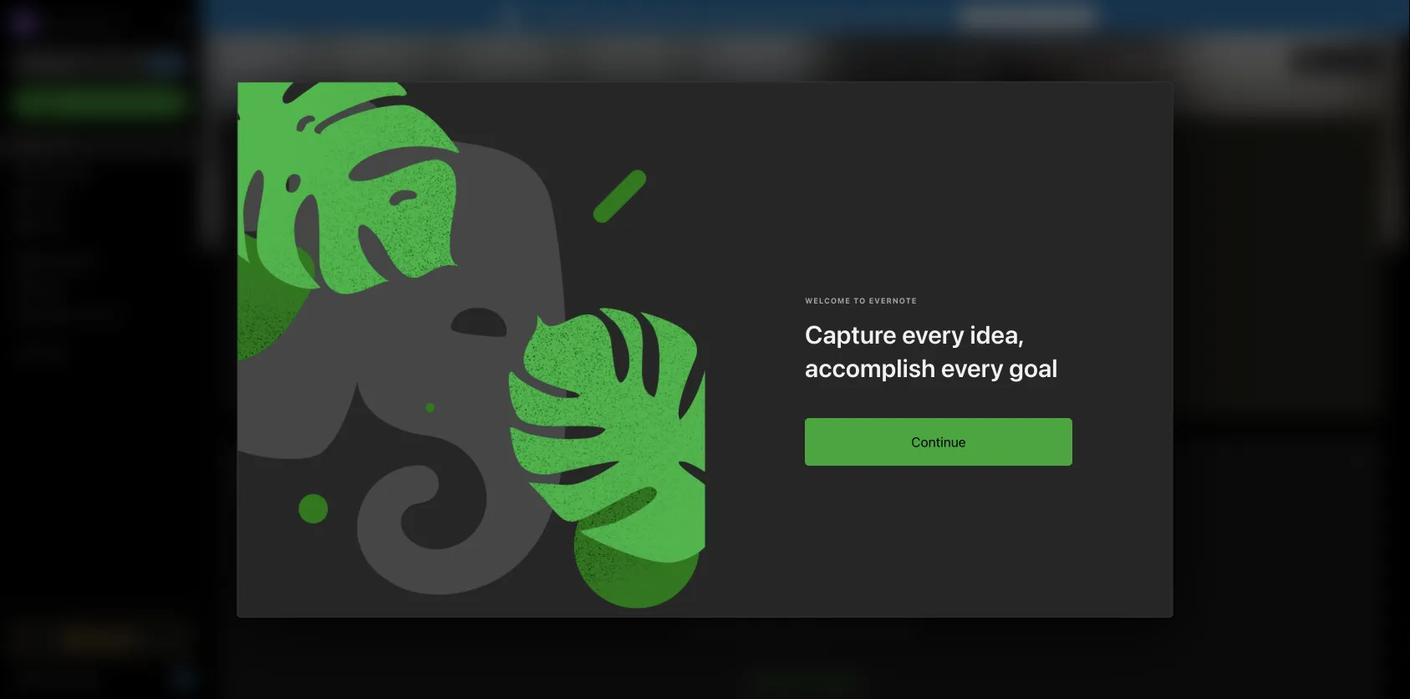 Task type: vqa. For each thing, say whether or not it's contained in the screenshot.
GO TO NOTE
no



Task type: locate. For each thing, give the bounding box(es) containing it.
0 vertical spatial get
[[971, 10, 991, 23]]

get it free for 7 days
[[971, 10, 1085, 23]]

1 vertical spatial tab list
[[225, 478, 1381, 495]]

morning,
[[266, 50, 330, 70]]

2 for from the left
[[1030, 10, 1046, 23]]

for
[[655, 10, 670, 23], [1030, 10, 1046, 23]]

tasks button
[[0, 212, 200, 238]]

7
[[1049, 10, 1055, 23]]

tab list containing web clips
[[225, 478, 1381, 495]]

evernote
[[869, 296, 918, 305]]

free
[[1004, 10, 1027, 23]]

recently captured button
[[232, 450, 360, 470]]

trash link
[[0, 339, 200, 365]]

None search field
[[22, 48, 179, 79]]

notes inside 'link'
[[37, 191, 69, 205]]

images tab
[[309, 478, 348, 495]]

notes up tasks at the left top of page
[[37, 191, 69, 205]]

1 vertical spatial get
[[38, 672, 57, 686]]

suggested tab
[[293, 157, 351, 174]]

web
[[235, 478, 259, 492]]

get for get started
[[38, 672, 57, 686]]

gary!
[[334, 50, 374, 70]]

1 for from the left
[[655, 10, 670, 23]]

every down idea,
[[941, 353, 1004, 382]]

welcome to evernote
[[805, 296, 918, 305]]

1 horizontal spatial get
[[971, 10, 991, 23]]

1 vertical spatial notes
[[37, 191, 69, 205]]

useful
[[721, 621, 758, 637]]

tags button
[[0, 275, 200, 302]]

web clips tab
[[235, 478, 289, 495]]

good morning, gary!
[[222, 50, 374, 70]]

every down evernote
[[902, 319, 965, 349]]

1 horizontal spatial notes
[[235, 132, 274, 145]]

get
[[971, 10, 991, 23], [38, 672, 57, 686]]

save
[[688, 621, 717, 637]]

for for 7
[[1030, 10, 1046, 23]]

try evernote personal for free: sync across all your devices. cancel anytime.
[[531, 10, 952, 23]]

clip web content
[[750, 673, 856, 689]]

get it free for 7 days button
[[961, 6, 1095, 28]]

tree
[[0, 131, 201, 607]]

home link
[[0, 131, 201, 158]]

emails
[[501, 478, 536, 492]]

november
[[1167, 54, 1222, 66]]

1 horizontal spatial for
[[1030, 10, 1046, 23]]

tasks
[[37, 218, 67, 232]]

shortcuts
[[38, 165, 90, 178]]

tab list
[[225, 157, 986, 174], [225, 478, 1381, 495]]

tab list containing recent
[[225, 157, 986, 174]]

idea,
[[970, 319, 1024, 349]]

0 vertical spatial tab list
[[225, 157, 986, 174]]

for inside the get it free for 7 days button
[[1030, 10, 1046, 23]]

0 vertical spatial notes
[[235, 132, 274, 145]]

recent tab
[[235, 157, 273, 174]]

save useful information from the web.
[[688, 621, 917, 637]]

get inside button
[[971, 10, 991, 23]]

continue
[[912, 434, 966, 450]]

shared with me link
[[0, 302, 200, 329]]

0 horizontal spatial notes
[[37, 191, 69, 205]]

for left 7 on the right of page
[[1030, 10, 1046, 23]]

web
[[777, 673, 804, 689]]

it
[[994, 10, 1001, 23]]

notebooks link
[[0, 248, 200, 275]]

customize button
[[1293, 47, 1384, 74]]

create new note
[[261, 309, 355, 325]]

0 horizontal spatial for
[[655, 10, 670, 23]]

2 tab list from the top
[[225, 478, 1381, 495]]

welcome
[[805, 296, 851, 305]]

notebooks
[[38, 255, 96, 268]]

1 vertical spatial every
[[941, 353, 1004, 382]]

settings image
[[171, 13, 191, 33]]

1 tab list from the top
[[225, 157, 986, 174]]

for left free:
[[655, 10, 670, 23]]

with
[[78, 308, 101, 322]]

capture every idea, accomplish every goal
[[805, 319, 1058, 382]]

notes
[[235, 132, 274, 145], [37, 191, 69, 205]]

the
[[865, 621, 885, 637]]

every
[[902, 319, 965, 349], [941, 353, 1004, 382]]

your
[[791, 10, 815, 23]]

try
[[531, 10, 548, 23]]

information
[[761, 621, 830, 637]]

0 horizontal spatial get
[[38, 672, 57, 686]]

get left it
[[971, 10, 991, 23]]

notes up recent
[[235, 132, 274, 145]]

new
[[37, 96, 61, 110]]

accomplish
[[805, 353, 936, 382]]

trash
[[37, 345, 67, 359]]

get left "started"
[[38, 672, 57, 686]]



Task type: describe. For each thing, give the bounding box(es) containing it.
documents tab
[[368, 478, 430, 495]]

0 vertical spatial every
[[902, 319, 965, 349]]

web clips
[[235, 478, 289, 492]]

me
[[104, 308, 121, 322]]

days
[[1058, 10, 1085, 23]]

notes button
[[232, 129, 294, 149]]

new button
[[10, 88, 191, 118]]

continue button
[[805, 418, 1073, 466]]

images
[[309, 478, 348, 492]]

shared
[[37, 308, 75, 322]]

content
[[807, 673, 856, 689]]

from
[[834, 621, 862, 637]]

tree containing home
[[0, 131, 201, 607]]

upgrade
[[86, 632, 136, 646]]

get for get it free for 7 days
[[971, 10, 991, 23]]

clip web content button
[[735, 667, 870, 696]]

suggested
[[293, 157, 351, 171]]

all
[[776, 10, 788, 23]]

recently captured
[[235, 453, 360, 467]]

to
[[854, 296, 866, 305]]

tags
[[38, 282, 63, 295]]

0
[[181, 674, 187, 684]]

create
[[261, 309, 299, 325]]

anytime.
[[906, 10, 952, 23]]

devices.
[[818, 10, 863, 23]]

notes inside button
[[235, 132, 274, 145]]

emails tab
[[501, 478, 536, 495]]

recent
[[235, 157, 273, 171]]

captured
[[297, 453, 360, 467]]

13,
[[1225, 54, 1239, 66]]

documents
[[368, 478, 430, 492]]

get started
[[38, 672, 100, 686]]

monday, november 13, 2023
[[1118, 54, 1266, 66]]

goal
[[1009, 353, 1058, 382]]

audio tab
[[450, 478, 481, 492]]

shared with me
[[37, 308, 121, 322]]

personal
[[604, 10, 652, 23]]

started
[[60, 672, 100, 686]]

upgrade button
[[10, 622, 191, 656]]

Start writing… text field
[[1024, 158, 1382, 402]]

web.
[[889, 621, 917, 637]]

expand notebooks image
[[4, 255, 18, 268]]

evernote
[[551, 10, 601, 23]]

recently
[[235, 453, 294, 467]]

across
[[737, 10, 773, 23]]

2023
[[1241, 54, 1266, 66]]

clips
[[262, 478, 289, 492]]

free:
[[673, 10, 701, 23]]

clip
[[750, 673, 774, 689]]

monday,
[[1118, 54, 1164, 66]]

new
[[302, 309, 326, 325]]

note
[[329, 309, 355, 325]]

cancel
[[866, 10, 903, 23]]

home
[[37, 138, 69, 151]]

capture
[[805, 319, 897, 349]]

shortcuts button
[[0, 158, 200, 185]]

sync
[[707, 10, 734, 23]]

audio
[[450, 478, 481, 492]]

create new note button
[[236, 189, 380, 405]]

for for free:
[[655, 10, 670, 23]]

good
[[222, 50, 262, 70]]

notes link
[[0, 185, 200, 212]]

Search text field
[[22, 48, 179, 79]]

customize
[[1322, 53, 1377, 66]]



